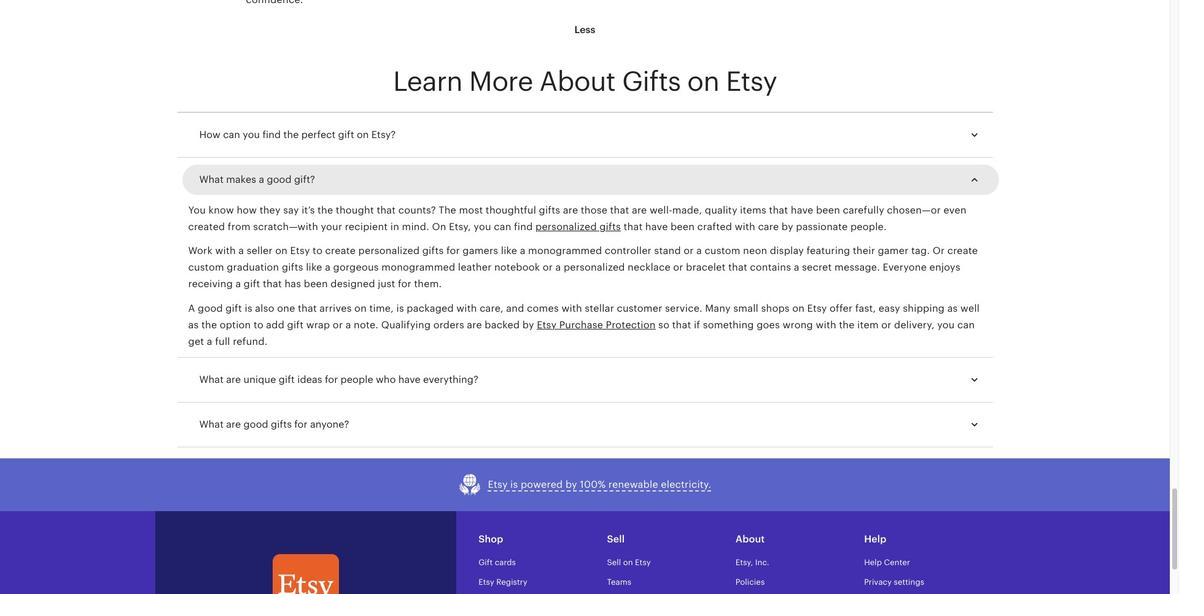 Task type: describe. For each thing, give the bounding box(es) containing it.
1 vertical spatial custom
[[188, 262, 224, 274]]

1 vertical spatial monogrammed
[[382, 262, 456, 274]]

teams
[[607, 578, 632, 587]]

can inside dropdown button
[[223, 129, 240, 140]]

most
[[459, 204, 483, 216]]

what makes a good gift?
[[199, 174, 315, 185]]

renewable
[[609, 480, 659, 491]]

help for help
[[865, 534, 887, 546]]

for left gamers
[[447, 245, 460, 257]]

refund.
[[233, 336, 268, 348]]

easy
[[879, 303, 901, 314]]

seller
[[247, 245, 273, 257]]

help for help center
[[865, 559, 883, 568]]

makes
[[226, 174, 256, 185]]

so
[[659, 319, 670, 331]]

etsy inside work with a seller on etsy to create personalized gifts for gamers like a monogrammed controller stand or a custom neon display featuring their gamer tag. or create custom graduation gifts like a gorgeous monogrammed leather notebook or a personalized necklace or bracelet that contains a secret message. everyone enjoys receiving a gift that has been designed just for them.
[[290, 245, 310, 257]]

etsy inside a good gift is also one that arrives on time, is packaged with care, and comes with stellar customer service. many small shops on etsy offer fast, easy shipping as well as the option to add gift wrap or a note. qualifying orders are backed by
[[808, 303, 828, 314]]

2 vertical spatial personalized
[[564, 262, 625, 274]]

that inside so that if something goes wrong with the item or delivery, you can get a full refund.
[[673, 319, 692, 331]]

passionate
[[797, 221, 848, 233]]

you inside you know how they say it's the thought that counts? the most thoughtful gifts are those that are well-made, quality items that have been carefully chosen—or even created from scratch—with your recipient in mind. on etsy, you can find
[[474, 221, 491, 233]]

what are unique gift ideas for people who have everything?
[[199, 374, 479, 386]]

shops
[[762, 303, 790, 314]]

perfect
[[302, 129, 336, 140]]

created
[[188, 221, 225, 233]]

by inside a good gift is also one that arrives on time, is packaged with care, and comes with stellar customer service. many small shops on etsy offer fast, easy shipping as well as the option to add gift wrap or a note. qualifying orders are backed by
[[523, 319, 534, 331]]

on up note. on the left bottom of page
[[355, 303, 367, 314]]

well-
[[650, 204, 673, 216]]

care
[[759, 221, 779, 233]]

also
[[255, 303, 275, 314]]

from
[[228, 221, 251, 233]]

time,
[[370, 303, 394, 314]]

help center link
[[865, 559, 911, 568]]

just
[[378, 279, 396, 290]]

settings
[[894, 578, 925, 587]]

with inside so that if something goes wrong with the item or delivery, you can get a full refund.
[[816, 319, 837, 331]]

1 horizontal spatial is
[[397, 303, 404, 314]]

what for what makes a good gift?
[[199, 174, 224, 185]]

anyone?
[[310, 419, 349, 431]]

with up orders on the left bottom of the page
[[457, 303, 477, 314]]

1 vertical spatial been
[[671, 221, 695, 233]]

gift?
[[294, 174, 315, 185]]

small
[[734, 303, 759, 314]]

gift cards
[[479, 559, 516, 568]]

more
[[469, 66, 533, 97]]

something
[[703, 319, 754, 331]]

0 horizontal spatial is
[[245, 303, 253, 314]]

option
[[220, 319, 251, 331]]

etsy registry link
[[479, 578, 528, 587]]

chosen—or
[[888, 204, 942, 216]]

1 vertical spatial personalized
[[359, 245, 420, 257]]

everything?
[[423, 374, 479, 386]]

know
[[209, 204, 234, 216]]

scratch—with
[[253, 221, 318, 233]]

etsy is powered by 100% renewable electricity.
[[488, 480, 712, 491]]

gift inside work with a seller on etsy to create personalized gifts for gamers like a monogrammed controller stand or a custom neon display featuring their gamer tag. or create custom graduation gifts like a gorgeous monogrammed leather notebook or a personalized necklace or bracelet that contains a secret message. everyone enjoys receiving a gift that has been designed just for them.
[[244, 279, 260, 290]]

and
[[507, 303, 525, 314]]

0 vertical spatial about
[[540, 66, 616, 97]]

what are unique gift ideas for people who have everything? button
[[188, 366, 993, 395]]

is inside etsy is powered by 100% renewable electricity. button
[[511, 480, 518, 491]]

crafted
[[698, 221, 733, 233]]

gift left ideas
[[279, 374, 295, 386]]

a up 'bracelet'
[[697, 245, 702, 257]]

etsy is powered by 100% renewable electricity. button
[[459, 474, 712, 497]]

bracelet
[[686, 262, 726, 274]]

what for what are good gifts for anyone?
[[199, 419, 224, 431]]

that down the neon
[[729, 262, 748, 274]]

work with a seller on etsy to create personalized gifts for gamers like a monogrammed controller stand or a custom neon display featuring their gamer tag. or create custom graduation gifts like a gorgeous monogrammed leather notebook or a personalized necklace or bracelet that contains a secret message. everyone enjoys receiving a gift that has been designed just for them.
[[188, 245, 979, 290]]

recipient
[[345, 221, 388, 233]]

etsy registry
[[479, 578, 528, 587]]

what are good gifts for anyone?
[[199, 419, 349, 431]]

counts?
[[399, 204, 436, 216]]

for right ideas
[[325, 374, 338, 386]]

on inside work with a seller on etsy to create personalized gifts for gamers like a monogrammed controller stand or a custom neon display featuring their gamer tag. or create custom graduation gifts like a gorgeous monogrammed leather notebook or a personalized necklace or bracelet that contains a secret message. everyone enjoys receiving a gift that has been designed just for them.
[[275, 245, 288, 257]]

gorgeous
[[333, 262, 379, 274]]

leather
[[458, 262, 492, 274]]

tag.
[[912, 245, 931, 257]]

a up notebook
[[520, 245, 526, 257]]

a right notebook
[[556, 262, 561, 274]]

delivery,
[[895, 319, 935, 331]]

learn more about gifts on etsy tab panel
[[177, 113, 993, 448]]

ideas
[[298, 374, 322, 386]]

have inside dropdown button
[[399, 374, 421, 386]]

sell for sell
[[607, 534, 625, 546]]

you know how they say it's the thought that counts? the most thoughtful gifts are those that are well-made, quality items that have been carefully chosen—or even created from scratch—with your recipient in mind. on etsy, you can find
[[188, 204, 967, 233]]

2 vertical spatial good
[[244, 419, 268, 431]]

neon
[[744, 245, 768, 257]]

or right notebook
[[543, 262, 553, 274]]

have inside you know how they say it's the thought that counts? the most thoughtful gifts are those that are well-made, quality items that have been carefully chosen—or even created from scratch—with your recipient in mind. on etsy, you can find
[[791, 204, 814, 216]]

wrong
[[783, 319, 814, 331]]

what are good gifts for anyone? button
[[188, 411, 993, 440]]

find inside you know how they say it's the thought that counts? the most thoughtful gifts are those that are well-made, quality items that have been carefully chosen—or even created from scratch—with your recipient in mind. on etsy, you can find
[[514, 221, 533, 233]]

a good gift is also one that arrives on time, is packaged with care, and comes with stellar customer service. many small shops on etsy offer fast, easy shipping as well as the option to add gift wrap or a note. qualifying orders are backed by
[[188, 303, 980, 331]]

shipping
[[904, 303, 945, 314]]

1 horizontal spatial as
[[948, 303, 958, 314]]

good inside a good gift is also one that arrives on time, is packaged with care, and comes with stellar customer service. many small shops on etsy offer fast, easy shipping as well as the option to add gift wrap or a note. qualifying orders are backed by
[[198, 303, 223, 314]]

gifts down those
[[600, 221, 621, 233]]

how can you find the perfect gift on etsy?
[[199, 129, 396, 140]]

everyone
[[883, 262, 927, 274]]

etsy?
[[372, 129, 396, 140]]

you inside how can you find the perfect gift on etsy? dropdown button
[[243, 129, 260, 140]]

0 vertical spatial by
[[782, 221, 794, 233]]

the inside you know how they say it's the thought that counts? the most thoughtful gifts are those that are well-made, quality items that have been carefully chosen—or even created from scratch—with your recipient in mind. on etsy, you can find
[[318, 204, 333, 216]]

1 create from the left
[[325, 245, 356, 257]]

gifts down 'on'
[[423, 245, 444, 257]]

arrives
[[320, 303, 352, 314]]

1 vertical spatial as
[[188, 319, 199, 331]]

people.
[[851, 221, 887, 233]]

2 create from the left
[[948, 245, 979, 257]]

are inside a good gift is also one that arrives on time, is packaged with care, and comes with stellar customer service. many small shops on etsy offer fast, easy shipping as well as the option to add gift wrap or a note. qualifying orders are backed by
[[467, 319, 482, 331]]

inc.
[[756, 559, 770, 568]]

a left seller on the top of the page
[[239, 245, 244, 257]]

work
[[188, 245, 213, 257]]

offer
[[830, 303, 853, 314]]

your
[[321, 221, 342, 233]]

shop
[[479, 534, 504, 546]]

qualifying
[[381, 319, 431, 331]]

designed
[[331, 279, 375, 290]]

even
[[944, 204, 967, 216]]

so that if something goes wrong with the item or delivery, you can get a full refund.
[[188, 319, 976, 348]]

get
[[188, 336, 204, 348]]

gift
[[479, 559, 493, 568]]

you
[[188, 204, 206, 216]]

registry
[[497, 578, 528, 587]]

1 vertical spatial have
[[646, 221, 668, 233]]

100%
[[580, 480, 606, 491]]

stellar
[[585, 303, 615, 314]]

unique
[[244, 374, 276, 386]]

or right stand
[[684, 245, 694, 257]]



Task type: vqa. For each thing, say whether or not it's contained in the screenshot.
Sign in BUTTON
no



Task type: locate. For each thing, give the bounding box(es) containing it.
to inside work with a seller on etsy to create personalized gifts for gamers like a monogrammed controller stand or a custom neon display featuring their gamer tag. or create custom graduation gifts like a gorgeous monogrammed leather notebook or a personalized necklace or bracelet that contains a secret message. everyone enjoys receiving a gift that has been designed just for them.
[[313, 245, 323, 257]]

0 vertical spatial as
[[948, 303, 958, 314]]

1 vertical spatial what
[[199, 374, 224, 386]]

0 vertical spatial can
[[223, 129, 240, 140]]

have right who
[[399, 374, 421, 386]]

0 vertical spatial custom
[[705, 245, 741, 257]]

0 horizontal spatial been
[[304, 279, 328, 290]]

you down most
[[474, 221, 491, 233]]

privacy
[[865, 578, 892, 587]]

1 horizontal spatial by
[[566, 480, 578, 491]]

can inside so that if something goes wrong with the item or delivery, you can get a full refund.
[[958, 319, 976, 331]]

gifts up personalized gifts link
[[539, 204, 561, 216]]

or down arrives
[[333, 319, 343, 331]]

a down the 'graduation'
[[236, 279, 241, 290]]

by inside button
[[566, 480, 578, 491]]

0 horizontal spatial have
[[399, 374, 421, 386]]

a down display
[[794, 262, 800, 274]]

gifts
[[622, 66, 681, 97]]

for right just
[[398, 279, 412, 290]]

a left note. on the left bottom of page
[[346, 319, 351, 331]]

sell for sell on etsy
[[607, 559, 621, 568]]

etsy inside button
[[488, 480, 508, 491]]

1 sell from the top
[[607, 534, 625, 546]]

you
[[243, 129, 260, 140], [474, 221, 491, 233], [938, 319, 955, 331]]

a
[[259, 174, 264, 185], [239, 245, 244, 257], [520, 245, 526, 257], [697, 245, 702, 257], [325, 262, 331, 274], [556, 262, 561, 274], [794, 262, 800, 274], [236, 279, 241, 290], [346, 319, 351, 331], [207, 336, 212, 348]]

that left has
[[263, 279, 282, 290]]

etsy, down most
[[449, 221, 471, 233]]

you inside so that if something goes wrong with the item or delivery, you can get a full refund.
[[938, 319, 955, 331]]

in
[[391, 221, 400, 233]]

help up "privacy"
[[865, 559, 883, 568]]

or down easy
[[882, 319, 892, 331]]

1 vertical spatial about
[[736, 534, 765, 546]]

0 horizontal spatial like
[[306, 262, 322, 274]]

2 horizontal spatial you
[[938, 319, 955, 331]]

custom up 'bracelet'
[[705, 245, 741, 257]]

one
[[277, 303, 295, 314]]

0 vertical spatial help
[[865, 534, 887, 546]]

protection
[[606, 319, 656, 331]]

2 horizontal spatial have
[[791, 204, 814, 216]]

backed
[[485, 319, 520, 331]]

gift right perfect
[[338, 129, 354, 140]]

the left perfect
[[284, 129, 299, 140]]

a inside so that if something goes wrong with the item or delivery, you can get a full refund.
[[207, 336, 212, 348]]

2 horizontal spatial by
[[782, 221, 794, 233]]

as down a
[[188, 319, 199, 331]]

1 help from the top
[[865, 534, 887, 546]]

a inside a good gift is also one that arrives on time, is packaged with care, and comes with stellar customer service. many small shops on etsy offer fast, easy shipping as well as the option to add gift wrap or a note. qualifying orders are backed by
[[346, 319, 351, 331]]

the down "offer"
[[840, 319, 855, 331]]

learn
[[393, 66, 463, 97]]

by down the and
[[523, 319, 534, 331]]

etsy purchase protection link
[[537, 319, 656, 331]]

0 horizontal spatial monogrammed
[[382, 262, 456, 274]]

0 horizontal spatial you
[[243, 129, 260, 140]]

create up "gorgeous"
[[325, 245, 356, 257]]

graduation
[[227, 262, 279, 274]]

as left well
[[948, 303, 958, 314]]

have down well-
[[646, 221, 668, 233]]

like left "gorgeous"
[[306, 262, 322, 274]]

0 horizontal spatial by
[[523, 319, 534, 331]]

1 horizontal spatial can
[[494, 221, 512, 233]]

2 sell from the top
[[607, 559, 621, 568]]

items
[[741, 204, 767, 216]]

1 vertical spatial by
[[523, 319, 534, 331]]

gifts inside you know how they say it's the thought that counts? the most thoughtful gifts are those that are well-made, quality items that have been carefully chosen—or even created from scratch—with your recipient in mind. on etsy, you can find
[[539, 204, 561, 216]]

mind.
[[402, 221, 430, 233]]

1 what from the top
[[199, 174, 224, 185]]

gift up option
[[226, 303, 242, 314]]

sell on etsy
[[607, 559, 651, 568]]

a left "gorgeous"
[[325, 262, 331, 274]]

0 vertical spatial you
[[243, 129, 260, 140]]

find down "thoughtful"
[[514, 221, 533, 233]]

2 help from the top
[[865, 559, 883, 568]]

0 horizontal spatial etsy,
[[449, 221, 471, 233]]

create right or
[[948, 245, 979, 257]]

to down the your
[[313, 245, 323, 257]]

with down items on the top
[[735, 221, 756, 233]]

can right how
[[223, 129, 240, 140]]

0 vertical spatial personalized
[[536, 221, 597, 233]]

that inside a good gift is also one that arrives on time, is packaged with care, and comes with stellar customer service. many small shops on etsy offer fast, easy shipping as well as the option to add gift wrap or a note. qualifying orders are backed by
[[298, 303, 317, 314]]

on up wrong
[[793, 303, 805, 314]]

0 vertical spatial monogrammed
[[529, 245, 602, 257]]

less button
[[564, 15, 607, 45]]

full
[[215, 336, 230, 348]]

3 what from the top
[[199, 419, 224, 431]]

0 horizontal spatial to
[[254, 319, 264, 331]]

etsy
[[726, 66, 777, 97], [290, 245, 310, 257], [808, 303, 828, 314], [537, 319, 557, 331], [488, 480, 508, 491], [635, 559, 651, 568], [479, 578, 495, 587]]

fast,
[[856, 303, 877, 314]]

the up get
[[202, 319, 217, 331]]

etsy, left the inc.
[[736, 559, 754, 568]]

gamer
[[878, 245, 909, 257]]

create
[[325, 245, 356, 257], [948, 245, 979, 257]]

2 vertical spatial what
[[199, 419, 224, 431]]

1 vertical spatial good
[[198, 303, 223, 314]]

2 what from the top
[[199, 374, 224, 386]]

that up "controller"
[[624, 221, 643, 233]]

on
[[432, 221, 447, 233]]

receiving
[[188, 279, 233, 290]]

2 horizontal spatial is
[[511, 480, 518, 491]]

policies
[[736, 578, 765, 587]]

with up purchase
[[562, 303, 582, 314]]

on right seller on the top of the page
[[275, 245, 288, 257]]

about down less dropdown button
[[540, 66, 616, 97]]

personalized down in
[[359, 245, 420, 257]]

that up wrap
[[298, 303, 317, 314]]

if
[[694, 319, 701, 331]]

on up teams
[[624, 559, 633, 568]]

gift down the 'graduation'
[[244, 279, 260, 290]]

is left powered
[[511, 480, 518, 491]]

2 vertical spatial been
[[304, 279, 328, 290]]

a left full
[[207, 336, 212, 348]]

0 horizontal spatial as
[[188, 319, 199, 331]]

the
[[439, 204, 457, 216]]

0 vertical spatial been
[[817, 204, 841, 216]]

that
[[377, 204, 396, 216], [611, 204, 630, 216], [770, 204, 789, 216], [624, 221, 643, 233], [729, 262, 748, 274], [263, 279, 282, 290], [298, 303, 317, 314], [673, 319, 692, 331]]

made,
[[673, 204, 703, 216]]

1 horizontal spatial find
[[514, 221, 533, 233]]

been inside work with a seller on etsy to create personalized gifts for gamers like a monogrammed controller stand or a custom neon display featuring their gamer tag. or create custom graduation gifts like a gorgeous monogrammed leather notebook or a personalized necklace or bracelet that contains a secret message. everyone enjoys receiving a gift that has been designed just for them.
[[304, 279, 328, 290]]

center
[[885, 559, 911, 568]]

0 vertical spatial have
[[791, 204, 814, 216]]

1 vertical spatial sell
[[607, 559, 621, 568]]

orders
[[434, 319, 465, 331]]

can down well
[[958, 319, 976, 331]]

by right care
[[782, 221, 794, 233]]

1 vertical spatial like
[[306, 262, 322, 274]]

who
[[376, 374, 396, 386]]

1 horizontal spatial been
[[671, 221, 695, 233]]

their
[[853, 245, 876, 257]]

1 horizontal spatial like
[[501, 245, 518, 257]]

etsy,
[[449, 221, 471, 233], [736, 559, 754, 568]]

gamers
[[463, 245, 499, 257]]

that left if
[[673, 319, 692, 331]]

goes
[[757, 319, 781, 331]]

find inside dropdown button
[[263, 129, 281, 140]]

contains
[[751, 262, 792, 274]]

you right how
[[243, 129, 260, 140]]

find left perfect
[[263, 129, 281, 140]]

custom
[[705, 245, 741, 257], [188, 262, 224, 274]]

0 vertical spatial find
[[263, 129, 281, 140]]

1 vertical spatial to
[[254, 319, 264, 331]]

you down shipping
[[938, 319, 955, 331]]

1 horizontal spatial about
[[736, 534, 765, 546]]

1 vertical spatial help
[[865, 559, 883, 568]]

0 horizontal spatial create
[[325, 245, 356, 257]]

that up in
[[377, 204, 396, 216]]

0 vertical spatial like
[[501, 245, 518, 257]]

a
[[188, 303, 195, 314]]

a inside dropdown button
[[259, 174, 264, 185]]

stand
[[655, 245, 681, 257]]

secret
[[803, 262, 832, 274]]

personalized gifts link
[[536, 221, 621, 233]]

many
[[706, 303, 731, 314]]

personalized down "controller"
[[564, 262, 625, 274]]

cards
[[495, 559, 516, 568]]

1 horizontal spatial to
[[313, 245, 323, 257]]

is up qualifying
[[397, 303, 404, 314]]

what makes a good gift? button
[[188, 165, 993, 195]]

thought
[[336, 204, 374, 216]]

2 vertical spatial by
[[566, 480, 578, 491]]

for left anyone?
[[295, 419, 308, 431]]

add
[[266, 319, 285, 331]]

well
[[961, 303, 980, 314]]

0 horizontal spatial about
[[540, 66, 616, 97]]

the inside so that if something goes wrong with the item or delivery, you can get a full refund.
[[840, 319, 855, 331]]

it's
[[302, 204, 315, 216]]

with
[[735, 221, 756, 233], [215, 245, 236, 257], [457, 303, 477, 314], [562, 303, 582, 314], [816, 319, 837, 331]]

gifts up has
[[282, 262, 303, 274]]

personalized
[[536, 221, 597, 233], [359, 245, 420, 257], [564, 262, 625, 274]]

care,
[[480, 303, 504, 314]]

gifts inside dropdown button
[[271, 419, 292, 431]]

2 vertical spatial you
[[938, 319, 955, 331]]

0 vertical spatial etsy,
[[449, 221, 471, 233]]

good right a
[[198, 303, 223, 314]]

or inside so that if something goes wrong with the item or delivery, you can get a full refund.
[[882, 319, 892, 331]]

etsy, inside you know how they say it's the thought that counts? the most thoughtful gifts are those that are well-made, quality items that have been carefully chosen—or even created from scratch—with your recipient in mind. on etsy, you can find
[[449, 221, 471, 233]]

2 horizontal spatial can
[[958, 319, 976, 331]]

gift down one
[[287, 319, 304, 331]]

with right work
[[215, 245, 236, 257]]

1 vertical spatial find
[[514, 221, 533, 233]]

those
[[581, 204, 608, 216]]

on inside how can you find the perfect gift on etsy? dropdown button
[[357, 129, 369, 140]]

or down stand
[[674, 262, 684, 274]]

service.
[[665, 303, 703, 314]]

say
[[283, 204, 299, 216]]

custom up receiving
[[188, 262, 224, 274]]

sell up teams
[[607, 559, 621, 568]]

1 horizontal spatial have
[[646, 221, 668, 233]]

with inside work with a seller on etsy to create personalized gifts for gamers like a monogrammed controller stand or a custom neon display featuring their gamer tag. or create custom graduation gifts like a gorgeous monogrammed leather notebook or a personalized necklace or bracelet that contains a secret message. everyone enjoys receiving a gift that has been designed just for them.
[[215, 245, 236, 257]]

wrap
[[306, 319, 330, 331]]

on right gifts
[[688, 66, 720, 97]]

1 horizontal spatial create
[[948, 245, 979, 257]]

have up passionate
[[791, 204, 814, 216]]

0 horizontal spatial find
[[263, 129, 281, 140]]

1 vertical spatial can
[[494, 221, 512, 233]]

the right it's
[[318, 204, 333, 216]]

monogrammed up them.
[[382, 262, 456, 274]]

the inside how can you find the perfect gift on etsy? dropdown button
[[284, 129, 299, 140]]

featuring
[[807, 245, 851, 257]]

been up passionate
[[817, 204, 841, 216]]

1 horizontal spatial etsy,
[[736, 559, 754, 568]]

personalized down those
[[536, 221, 597, 233]]

about
[[540, 66, 616, 97], [736, 534, 765, 546]]

about up etsy, inc. link
[[736, 534, 765, 546]]

0 horizontal spatial custom
[[188, 262, 224, 274]]

gifts left anyone?
[[271, 419, 292, 431]]

1 horizontal spatial monogrammed
[[529, 245, 602, 257]]

necklace
[[628, 262, 671, 274]]

purchase
[[560, 319, 604, 331]]

that right those
[[611, 204, 630, 216]]

is left also
[[245, 303, 253, 314]]

etsy, inc.
[[736, 559, 770, 568]]

policies link
[[736, 578, 765, 587]]

etsy purchase protection
[[537, 319, 656, 331]]

teams link
[[607, 578, 632, 587]]

with down "offer"
[[816, 319, 837, 331]]

0 vertical spatial sell
[[607, 534, 625, 546]]

what for what are unique gift ideas for people who have everything?
[[199, 374, 224, 386]]

to
[[313, 245, 323, 257], [254, 319, 264, 331]]

that up care
[[770, 204, 789, 216]]

how
[[199, 129, 221, 140]]

0 vertical spatial what
[[199, 174, 224, 185]]

1 horizontal spatial custom
[[705, 245, 741, 257]]

2 vertical spatial can
[[958, 319, 976, 331]]

on left "etsy?"
[[357, 129, 369, 140]]

people
[[341, 374, 373, 386]]

or inside a good gift is also one that arrives on time, is packaged with care, and comes with stellar customer service. many small shops on etsy offer fast, easy shipping as well as the option to add gift wrap or a note. qualifying orders are backed by
[[333, 319, 343, 331]]

0 vertical spatial good
[[267, 174, 292, 185]]

1 horizontal spatial you
[[474, 221, 491, 233]]

etsy, inc. link
[[736, 559, 770, 568]]

by
[[782, 221, 794, 233], [523, 319, 534, 331], [566, 480, 578, 491]]

can inside you know how they say it's the thought that counts? the most thoughtful gifts are those that are well-made, quality items that have been carefully chosen—or even created from scratch—with your recipient in mind. on etsy, you can find
[[494, 221, 512, 233]]

0 vertical spatial to
[[313, 245, 323, 257]]

quality
[[705, 204, 738, 216]]

to left 'add'
[[254, 319, 264, 331]]

help up help center link
[[865, 534, 887, 546]]

been right has
[[304, 279, 328, 290]]

been inside you know how they say it's the thought that counts? the most thoughtful gifts are those that are well-made, quality items that have been carefully chosen—or even created from scratch—with your recipient in mind. on etsy, you can find
[[817, 204, 841, 216]]

by left 100%
[[566, 480, 578, 491]]

sell up sell on etsy link
[[607, 534, 625, 546]]

1 vertical spatial etsy,
[[736, 559, 754, 568]]

1 vertical spatial you
[[474, 221, 491, 233]]

2 horizontal spatial been
[[817, 204, 841, 216]]

good down unique
[[244, 419, 268, 431]]

monogrammed down personalized gifts link
[[529, 245, 602, 257]]

2 vertical spatial have
[[399, 374, 421, 386]]

the inside a good gift is also one that arrives on time, is packaged with care, and comes with stellar customer service. many small shops on etsy offer fast, easy shipping as well as the option to add gift wrap or a note. qualifying orders are backed by
[[202, 319, 217, 331]]

learn more about gifts on etsy
[[393, 66, 777, 97]]

can down "thoughtful"
[[494, 221, 512, 233]]

like up notebook
[[501, 245, 518, 257]]

0 horizontal spatial can
[[223, 129, 240, 140]]

good left "gift?" in the left top of the page
[[267, 174, 292, 185]]

a right makes
[[259, 174, 264, 185]]

been down the made,
[[671, 221, 695, 233]]

to inside a good gift is also one that arrives on time, is packaged with care, and comes with stellar customer service. many small shops on etsy offer fast, easy shipping as well as the option to add gift wrap or a note. qualifying orders are backed by
[[254, 319, 264, 331]]



